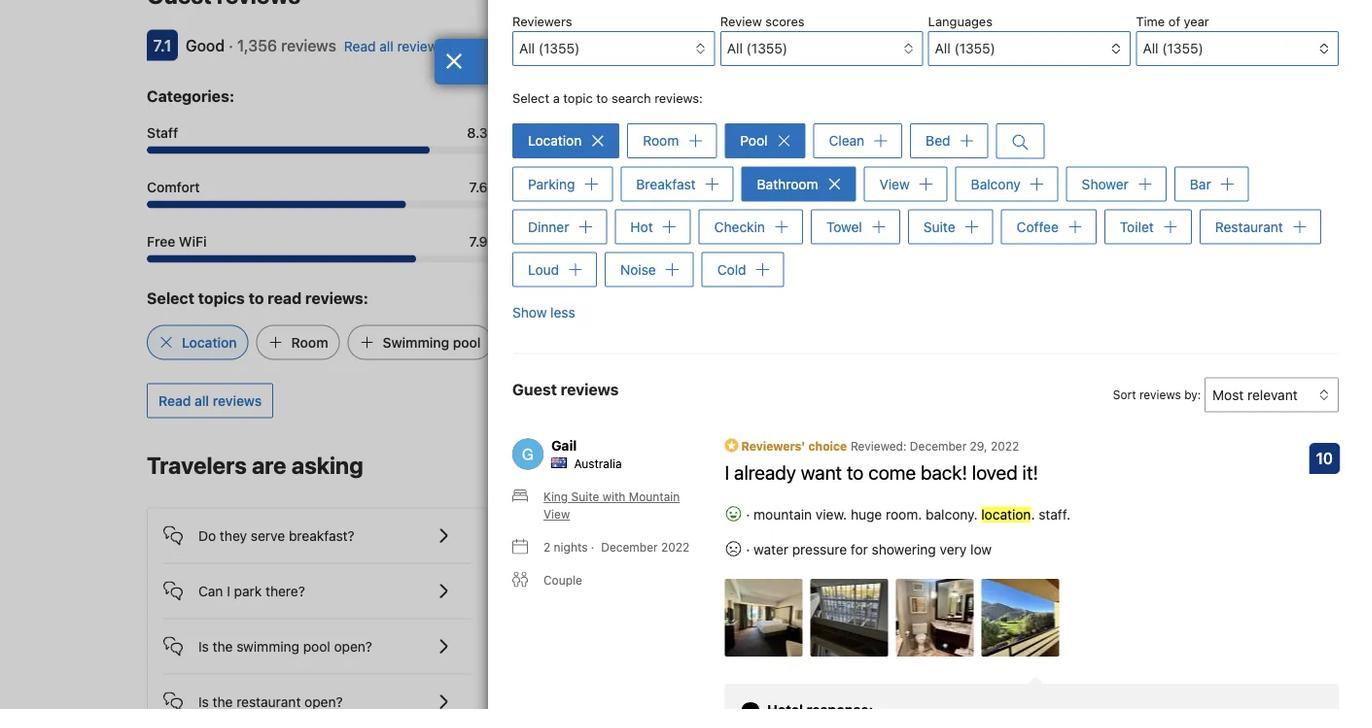 Task type: locate. For each thing, give the bounding box(es) containing it.
7.1 for facilities
[[836, 124, 852, 140]]

for down huge
[[851, 542, 868, 558]]

1 horizontal spatial read
[[344, 38, 376, 54]]

i inside button
[[227, 583, 230, 599]]

all (1355) button down languages
[[928, 31, 1131, 66]]

i left already
[[725, 461, 729, 483]]

pressure
[[792, 542, 847, 558]]

0 vertical spatial view
[[879, 176, 910, 192]]

all (1355) down the 'time of year'
[[1143, 40, 1203, 56]]

all up travelers
[[194, 393, 209, 409]]

sort reviews by:
[[1113, 388, 1201, 402]]

good
[[186, 36, 225, 54]]

0 horizontal spatial reviews:
[[305, 289, 368, 307]]

guest
[[512, 380, 557, 398]]

view down king
[[543, 508, 570, 521]]

1 horizontal spatial 2022
[[991, 439, 1019, 453]]

read
[[344, 38, 376, 54], [158, 393, 191, 409]]

4 all (1355) button from the left
[[1136, 31, 1339, 66]]

select for select a topic to search reviews:
[[512, 91, 549, 105]]

1 horizontal spatial december
[[910, 439, 967, 453]]

2 vertical spatial for
[[851, 542, 868, 558]]

back!
[[921, 461, 967, 483]]

a right ask
[[1026, 658, 1034, 674]]

already
[[734, 461, 796, 483]]

· mountain view. huge room. balcony. location . staff.
[[742, 507, 1070, 523]]

are
[[252, 452, 286, 479], [599, 526, 619, 542]]

a left topic
[[553, 91, 560, 105]]

1 check- from the left
[[647, 526, 690, 542]]

can i park there?
[[198, 583, 305, 599]]

reviews
[[281, 36, 336, 54], [397, 38, 445, 54], [561, 380, 619, 398], [1139, 388, 1181, 402], [213, 393, 262, 409]]

1 vertical spatial the
[[212, 639, 233, 655]]

1 horizontal spatial a
[[1026, 658, 1034, 674]]

reviews:
[[654, 91, 703, 105], [305, 289, 368, 307]]

2 vertical spatial 7.1
[[836, 179, 852, 195]]

show less button
[[512, 295, 575, 330]]

select up facilities at top
[[512, 91, 549, 105]]

7.1 for value for money
[[836, 179, 852, 195]]

i already want to come back! loved it!
[[725, 461, 1038, 483]]

1 horizontal spatial view
[[879, 176, 910, 192]]

staff 8.3 meter
[[147, 146, 488, 154]]

checkin
[[714, 219, 765, 235]]

a for question
[[1026, 658, 1034, 674]]

money
[[572, 179, 615, 195]]

0 horizontal spatial i
[[227, 583, 230, 599]]

1 vertical spatial read
[[158, 393, 191, 409]]

(1355)
[[538, 40, 580, 56], [746, 40, 788, 56], [954, 40, 995, 56], [1162, 40, 1203, 56]]

0 horizontal spatial room
[[291, 334, 328, 350]]

· water pressure for showering very low
[[742, 542, 992, 558]]

check-
[[647, 526, 690, 542], [732, 526, 775, 542]]

7.1 left rated good 'element'
[[153, 36, 171, 54]]

all (1355) button down guest reviews element
[[512, 31, 715, 66]]

less
[[550, 304, 575, 320]]

all (1355) button for review scores
[[720, 31, 923, 66]]

suite left with
[[571, 490, 599, 504]]

0 horizontal spatial a
[[553, 91, 560, 105]]

all down reviewers
[[519, 40, 535, 56]]

loud
[[528, 261, 559, 277]]

reviewers'
[[741, 439, 805, 453]]

december
[[910, 439, 967, 453], [601, 541, 658, 554]]

location up the parking
[[528, 133, 582, 149]]

4 all from the left
[[1143, 40, 1158, 56]]

read all reviews up travelers
[[158, 393, 262, 409]]

reviews inside button
[[213, 393, 262, 409]]

2 horizontal spatial for
[[1126, 235, 1141, 248]]

1 vertical spatial suite
[[571, 490, 599, 504]]

suite down bed
[[923, 219, 955, 235]]

read inside button
[[158, 393, 191, 409]]

a inside button
[[1026, 658, 1034, 674]]

all left close image
[[379, 38, 393, 54]]

· right rated good 'element'
[[229, 36, 233, 54]]

0 horizontal spatial select
[[147, 289, 194, 307]]

read left close image
[[344, 38, 376, 54]]

2022 right '29,'
[[991, 439, 1019, 453]]

location down topics
[[182, 334, 237, 350]]

room down read
[[291, 334, 328, 350]]

1 horizontal spatial check-
[[732, 526, 775, 542]]

0 vertical spatial room
[[643, 133, 679, 149]]

select left topics
[[147, 289, 194, 307]]

select
[[512, 91, 549, 105], [147, 289, 194, 307]]

(1355) for time of year
[[1162, 40, 1203, 56]]

1 vertical spatial pool
[[303, 639, 330, 655]]

1 horizontal spatial for
[[851, 542, 868, 558]]

to left read
[[248, 289, 264, 307]]

0 horizontal spatial are
[[252, 452, 286, 479]]

0 horizontal spatial the
[[212, 639, 233, 655]]

0 vertical spatial 7.1
[[153, 36, 171, 54]]

0 vertical spatial are
[[252, 452, 286, 479]]

29,
[[970, 439, 987, 453]]

time
[[1136, 14, 1165, 29]]

1 vertical spatial a
[[1026, 658, 1034, 674]]

suite inside 'king suite with mountain view'
[[571, 490, 599, 504]]

(1355) for review scores
[[746, 40, 788, 56]]

i right can
[[227, 583, 230, 599]]

2 all (1355) from the left
[[727, 40, 788, 56]]

bar
[[1190, 176, 1211, 192]]

to for i
[[847, 461, 864, 483]]

1 vertical spatial all
[[194, 393, 209, 409]]

all (1355) button for time of year
[[1136, 31, 1339, 66]]

what are the check-in and check- out times? button
[[528, 509, 835, 563]]

2 horizontal spatial to
[[847, 461, 864, 483]]

0 vertical spatial the
[[623, 526, 643, 542]]

towel
[[826, 219, 862, 235]]

review categories element
[[147, 84, 234, 107]]

1 vertical spatial reviews:
[[305, 289, 368, 307]]

0 horizontal spatial all
[[194, 393, 209, 409]]

reviews: down free wifi 7.9 meter in the top of the page
[[305, 289, 368, 307]]

3 all (1355) button from the left
[[928, 31, 1131, 66]]

palm
[[1144, 235, 1171, 248]]

toilet
[[1120, 219, 1154, 235]]

1 vertical spatial to
[[248, 289, 264, 307]]

1 horizontal spatial the
[[623, 526, 643, 542]]

0 horizontal spatial pool
[[303, 639, 330, 655]]

1 vertical spatial are
[[599, 526, 619, 542]]

all (1355) button
[[512, 31, 715, 66], [720, 31, 923, 66], [928, 31, 1131, 66], [1136, 31, 1339, 66]]

1 vertical spatial december
[[601, 541, 658, 554]]

(1355) down the of
[[1162, 40, 1203, 56]]

view
[[879, 176, 910, 192], [543, 508, 570, 521]]

0 vertical spatial pool
[[453, 334, 481, 350]]

december down 'king suite with mountain view'
[[601, 541, 658, 554]]

all (1355) down reviewers
[[519, 40, 580, 56]]

all (1355) for time of year
[[1143, 40, 1203, 56]]

all (1355) for review scores
[[727, 40, 788, 56]]

1 vertical spatial view
[[543, 508, 570, 521]]

parking
[[528, 176, 575, 192]]

2 vertical spatial to
[[847, 461, 864, 483]]

1 horizontal spatial select
[[512, 91, 549, 105]]

1 vertical spatial 7.1
[[836, 124, 852, 140]]

the right is
[[212, 639, 233, 655]]

0 horizontal spatial december
[[601, 541, 658, 554]]

0 horizontal spatial to
[[248, 289, 264, 307]]

1 (1355) from the left
[[538, 40, 580, 56]]

balcony.
[[926, 507, 978, 523]]

1 horizontal spatial location
[[528, 133, 582, 149]]

4 (1355) from the left
[[1162, 40, 1203, 56]]

0 vertical spatial suite
[[923, 219, 955, 235]]

1 horizontal spatial are
[[599, 526, 619, 542]]

2022
[[991, 439, 1019, 453], [661, 541, 689, 554]]

king suite with mountain view
[[543, 490, 680, 521]]

with
[[602, 490, 625, 504]]

2 all (1355) button from the left
[[720, 31, 923, 66]]

travelers are asking
[[147, 452, 363, 479]]

reviews: right the search
[[654, 91, 703, 105]]

staff
[[147, 124, 178, 140]]

1 horizontal spatial to
[[596, 91, 608, 105]]

read all reviews
[[344, 38, 445, 54], [158, 393, 262, 409]]

1 all from the left
[[519, 40, 535, 56]]

0 vertical spatial reviews:
[[654, 91, 703, 105]]

reviewers
[[512, 14, 572, 29]]

room up breakfast on the top of page
[[643, 133, 679, 149]]

pool right swimming
[[453, 334, 481, 350]]

all down languages
[[935, 40, 951, 56]]

australia
[[574, 457, 622, 471]]

3 all (1355) from the left
[[935, 40, 995, 56]]

0 vertical spatial december
[[910, 439, 967, 453]]

are up times?
[[599, 526, 619, 542]]

read up travelers
[[158, 393, 191, 409]]

2 (1355) from the left
[[746, 40, 788, 56]]

· left mountain
[[746, 507, 750, 523]]

all (1355) button down scores
[[720, 31, 923, 66]]

balcony
[[971, 176, 1020, 192]]

0 vertical spatial location
[[528, 133, 582, 149]]

the up times?
[[623, 526, 643, 542]]

2022 left in
[[661, 541, 689, 554]]

reviews right 1,356
[[281, 36, 336, 54]]

4 all (1355) from the left
[[1143, 40, 1203, 56]]

1 vertical spatial i
[[227, 583, 230, 599]]

read all reviews button
[[147, 383, 273, 418]]

scores
[[765, 14, 805, 29]]

to right topic
[[596, 91, 608, 105]]

1 all (1355) button from the left
[[512, 31, 715, 66]]

3 (1355) from the left
[[954, 40, 995, 56]]

0 horizontal spatial 2022
[[661, 541, 689, 554]]

dinner
[[528, 219, 569, 235]]

good · 1,356 reviews
[[186, 36, 336, 54]]

7.1 left cleanliness
[[836, 124, 852, 140]]

1 horizontal spatial i
[[725, 461, 729, 483]]

1 vertical spatial 2022
[[661, 541, 689, 554]]

select topics to read reviews:
[[147, 289, 368, 307]]

all for time of year
[[1143, 40, 1158, 56]]

for down toilet
[[1126, 235, 1141, 248]]

time of year
[[1136, 14, 1209, 29]]

do they serve breakfast? button
[[163, 509, 471, 548]]

reviews up travelers are asking
[[213, 393, 262, 409]]

close image
[[445, 53, 463, 69]]

(1355) down review scores
[[746, 40, 788, 56]]

all (1355) down languages
[[935, 40, 995, 56]]

location
[[528, 133, 582, 149], [875, 179, 930, 195], [182, 334, 237, 350]]

0 horizontal spatial suite
[[571, 490, 599, 504]]

0 vertical spatial read all reviews
[[344, 38, 445, 54]]

0 horizontal spatial read
[[158, 393, 191, 409]]

pool left open? at the left of the page
[[303, 639, 330, 655]]

bathroom
[[757, 176, 818, 192]]

for right value
[[550, 179, 568, 195]]

1 vertical spatial location
[[875, 179, 930, 195]]

location 9.1 meter
[[875, 201, 1216, 208]]

0 horizontal spatial check-
[[647, 526, 690, 542]]

7.1 up towel
[[836, 179, 852, 195]]

facilities 7.1 meter
[[511, 146, 852, 154]]

3 all from the left
[[935, 40, 951, 56]]

read all reviews left close image
[[344, 38, 445, 54]]

0 vertical spatial select
[[512, 91, 549, 105]]

1 all (1355) from the left
[[519, 40, 580, 56]]

are inside the what are the check-in and check- out times?
[[599, 526, 619, 542]]

view inside 'king suite with mountain view'
[[543, 508, 570, 521]]

(1355) down languages
[[954, 40, 995, 56]]

low
[[1067, 235, 1089, 248]]

topics
[[198, 289, 245, 307]]

want
[[801, 461, 842, 483]]

1 vertical spatial select
[[147, 289, 194, 307]]

location
[[981, 507, 1031, 523]]

review scores
[[720, 14, 805, 29]]

1 vertical spatial read all reviews
[[158, 393, 262, 409]]

shower
[[1082, 176, 1129, 192]]

read
[[268, 289, 302, 307]]

0 horizontal spatial location
[[182, 334, 237, 350]]

select for select topics to read reviews:
[[147, 289, 194, 307]]

to right want
[[847, 461, 864, 483]]

1 horizontal spatial room
[[643, 133, 679, 149]]

december up back!
[[910, 439, 967, 453]]

7.1 inside "scored 7.1" "element"
[[153, 36, 171, 54]]

bed
[[926, 133, 950, 149]]

1 horizontal spatial pool
[[453, 334, 481, 350]]

(1355) for languages
[[954, 40, 995, 56]]

mountain
[[754, 507, 812, 523]]

loved
[[972, 461, 1018, 483]]

0 vertical spatial all
[[379, 38, 393, 54]]

view down cleanliness
[[879, 176, 910, 192]]

location down cleanliness
[[875, 179, 930, 195]]

0 horizontal spatial read all reviews
[[158, 393, 262, 409]]

all down review
[[727, 40, 743, 56]]

all down time
[[1143, 40, 1158, 56]]

10
[[1316, 449, 1333, 468]]

cleanliness
[[875, 124, 949, 140]]

7.6
[[469, 179, 488, 195]]

0 vertical spatial for
[[550, 179, 568, 195]]

0 horizontal spatial view
[[543, 508, 570, 521]]

0 vertical spatial to
[[596, 91, 608, 105]]

2 all from the left
[[727, 40, 743, 56]]

1 horizontal spatial read all reviews
[[344, 38, 445, 54]]

(1355) down reviewers
[[538, 40, 580, 56]]

are left asking
[[252, 452, 286, 479]]

0 vertical spatial a
[[553, 91, 560, 105]]

all (1355) down review scores
[[727, 40, 788, 56]]

reviewers' choice
[[738, 439, 847, 453]]

all (1355) button down year
[[1136, 31, 1339, 66]]



Task type: vqa. For each thing, say whether or not it's contained in the screenshot.
top the View
yes



Task type: describe. For each thing, give the bounding box(es) containing it.
8.3
[[467, 124, 488, 140]]

year
[[1184, 14, 1209, 29]]

choice
[[808, 439, 847, 453]]

reviewed: december 29, 2022
[[851, 439, 1019, 453]]

breakfast?
[[289, 528, 354, 544]]

all inside button
[[194, 393, 209, 409]]

sort
[[1113, 388, 1136, 402]]

0 vertical spatial read
[[344, 38, 376, 54]]

low
[[970, 542, 992, 558]]

is
[[198, 639, 209, 655]]

wifi
[[179, 233, 207, 249]]

all for languages
[[935, 40, 951, 56]]

· right out
[[591, 541, 594, 554]]

nights
[[554, 541, 588, 554]]

in
[[690, 526, 701, 542]]

1 horizontal spatial reviews:
[[654, 91, 703, 105]]

all (1355) button for reviewers
[[512, 31, 715, 66]]

what
[[563, 526, 596, 542]]

park
[[234, 583, 262, 599]]

show less
[[512, 304, 575, 320]]

scored 10 element
[[1309, 443, 1340, 474]]

topic
[[563, 91, 593, 105]]

categories:
[[147, 86, 234, 105]]

staff.
[[1039, 507, 1070, 523]]

hot
[[630, 219, 653, 235]]

1 horizontal spatial all
[[379, 38, 393, 54]]

noise
[[620, 261, 656, 277]]

ask
[[999, 658, 1022, 674]]

come
[[868, 461, 916, 483]]

swimming
[[236, 639, 299, 655]]

2 nights · december 2022
[[543, 541, 689, 554]]

scored 7.1 element
[[147, 30, 178, 61]]

water
[[754, 542, 788, 558]]

springs
[[1174, 235, 1216, 248]]

ask a question
[[999, 658, 1093, 674]]

reviews left close image
[[397, 38, 445, 54]]

of
[[1168, 14, 1180, 29]]

breakfast
[[636, 176, 696, 192]]

do they serve breakfast?
[[198, 528, 354, 544]]

king
[[543, 490, 568, 504]]

out
[[563, 545, 583, 561]]

to for select
[[596, 91, 608, 105]]

there?
[[265, 583, 305, 599]]

the inside the what are the check-in and check- out times?
[[623, 526, 643, 542]]

low score for palm springs
[[1067, 235, 1216, 248]]

reviews right guest
[[561, 380, 619, 398]]

are for the
[[599, 526, 619, 542]]

0 vertical spatial i
[[725, 461, 729, 483]]

all for reviewers
[[519, 40, 535, 56]]

0 vertical spatial 2022
[[991, 439, 1019, 453]]

select a topic to search reviews:
[[512, 91, 703, 105]]

by:
[[1184, 388, 1201, 402]]

all (1355) button for languages
[[928, 31, 1131, 66]]

1,356
[[237, 36, 277, 54]]

very
[[940, 542, 967, 558]]

· left water
[[746, 542, 750, 558]]

read all reviews inside button
[[158, 393, 262, 409]]

they
[[220, 528, 247, 544]]

travelers
[[147, 452, 247, 479]]

value for money 7.1 meter
[[511, 201, 852, 208]]

2 vertical spatial location
[[182, 334, 237, 350]]

free wifi
[[147, 233, 207, 249]]

swimming
[[383, 334, 449, 350]]

pool
[[740, 133, 768, 149]]

comfort
[[147, 179, 200, 195]]

ask a question button
[[987, 649, 1105, 684]]

search
[[612, 91, 651, 105]]

show
[[512, 304, 547, 320]]

times?
[[587, 545, 628, 561]]

do
[[198, 528, 216, 544]]

pool inside button
[[303, 639, 330, 655]]

still
[[987, 600, 1022, 623]]

it!
[[1022, 461, 1038, 483]]

gail
[[551, 437, 577, 453]]

reviewed:
[[851, 439, 907, 453]]

guest reviews
[[512, 380, 619, 398]]

2 check- from the left
[[732, 526, 775, 542]]

what are the check-in and check- out times?
[[563, 526, 775, 561]]

guest reviews element
[[147, 0, 1089, 10]]

cleanliness 7.5 meter
[[875, 146, 1216, 154]]

all for review scores
[[727, 40, 743, 56]]

comfort 7.6 meter
[[147, 201, 488, 208]]

2 horizontal spatial location
[[875, 179, 930, 195]]

king suite with mountain view link
[[512, 488, 701, 523]]

7.9
[[469, 233, 488, 249]]

couple
[[543, 574, 582, 588]]

still looking?
[[987, 600, 1104, 623]]

rated good element
[[186, 36, 225, 54]]

0 horizontal spatial for
[[550, 179, 568, 195]]

(1355) for reviewers
[[538, 40, 580, 56]]

a for topic
[[553, 91, 560, 105]]

asking
[[291, 452, 363, 479]]

1 vertical spatial room
[[291, 334, 328, 350]]

are for asking
[[252, 452, 286, 479]]

1 horizontal spatial suite
[[923, 219, 955, 235]]

review
[[720, 14, 762, 29]]

showering
[[872, 542, 936, 558]]

all (1355) for reviewers
[[519, 40, 580, 56]]

is the swimming pool open? button
[[163, 620, 471, 659]]

free wifi 7.9 meter
[[147, 255, 488, 263]]

clean
[[829, 133, 864, 149]]

coffee
[[1017, 219, 1059, 235]]

serve
[[251, 528, 285, 544]]

9.1
[[1198, 179, 1216, 195]]

all (1355) for languages
[[935, 40, 995, 56]]

open?
[[334, 639, 372, 655]]

.
[[1031, 507, 1035, 523]]

reviews left the "by:"
[[1139, 388, 1181, 402]]

1 vertical spatial for
[[1126, 235, 1141, 248]]

restaurant
[[1215, 219, 1283, 235]]

value for money
[[511, 179, 615, 195]]

and
[[705, 526, 728, 542]]

mountain
[[629, 490, 680, 504]]



